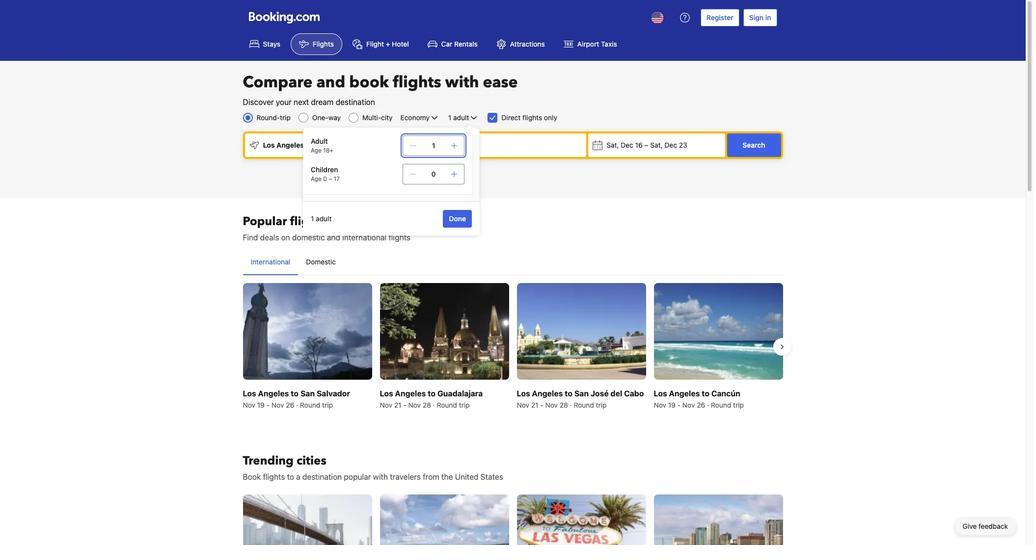 Task type: locate. For each thing, give the bounding box(es) containing it.
1 · from the left
[[296, 401, 298, 410]]

adult right economy
[[453, 113, 469, 122]]

destination up multi-
[[336, 98, 375, 107]]

2 horizontal spatial 1
[[448, 113, 451, 122]]

give feedback button
[[955, 518, 1016, 536]]

trip inside los angeles to san josé del cabo nov 21 - nov 28 · round trip
[[596, 401, 607, 410]]

1 19 from the left
[[257, 401, 265, 410]]

21
[[394, 401, 401, 410], [531, 401, 538, 410]]

1 horizontal spatial 21
[[531, 401, 538, 410]]

angeles inside los angeles dropdown button
[[276, 141, 304, 149]]

0 horizontal spatial 0
[[323, 175, 327, 183]]

0 horizontal spatial sat,
[[606, 141, 619, 149]]

new york, united states of america image
[[243, 495, 372, 546]]

search button
[[727, 134, 781, 157]]

1 horizontal spatial 0
[[431, 170, 436, 178]]

round inside los angeles to cancún nov 19 - nov 26 · round trip
[[711, 401, 731, 410]]

3 nov from the left
[[380, 401, 392, 410]]

dec left 23
[[665, 141, 677, 149]]

and up 'dream'
[[316, 72, 345, 93]]

trip
[[280, 113, 291, 122], [322, 401, 333, 410], [459, 401, 470, 410], [596, 401, 607, 410], [733, 401, 744, 410]]

– inside children age 0 – 17
[[329, 175, 332, 183]]

0 vertical spatial 1 adult
[[448, 113, 469, 122]]

san for josé
[[574, 389, 589, 398]]

1 horizontal spatial dec
[[665, 141, 677, 149]]

3 round from the left
[[574, 401, 594, 410]]

21 inside los angeles to san josé del cabo nov 21 - nov 28 · round trip
[[531, 401, 538, 410]]

with up 1 adult dropdown button
[[445, 72, 479, 93]]

taxis
[[601, 40, 617, 48]]

· inside los angeles to guadalajara nov 21 - nov 28 · round trip
[[433, 401, 435, 410]]

1 vertical spatial –
[[329, 175, 332, 183]]

compare
[[243, 72, 313, 93]]

booking.com logo image
[[249, 12, 319, 23], [249, 12, 319, 23]]

trip down josé
[[596, 401, 607, 410]]

to inside los angeles to cancún nov 19 - nov 26 · round trip
[[702, 389, 710, 398]]

4 · from the left
[[707, 401, 709, 410]]

0 vertical spatial age
[[311, 147, 322, 154]]

region
[[235, 279, 791, 415]]

attractions link
[[488, 33, 553, 55]]

– for 16
[[644, 141, 648, 149]]

destination
[[336, 98, 375, 107], [302, 473, 342, 482]]

sign in
[[749, 13, 771, 22]]

international
[[251, 258, 290, 266]]

1 round from the left
[[300, 401, 320, 410]]

los angeles to san josé del cabo image
[[517, 283, 646, 380]]

honolulu, united states of america image
[[380, 495, 509, 546]]

and inside popular flights near you find deals on domestic and international flights
[[327, 233, 340, 242]]

round inside los angeles to san salvador nov 19 - nov 26 · round trip
[[300, 401, 320, 410]]

1 horizontal spatial 19
[[668, 401, 676, 410]]

18+
[[323, 147, 333, 154]]

adult
[[311, 137, 328, 145]]

to left a on the bottom of page
[[287, 473, 294, 482]]

1 28 from the left
[[423, 401, 431, 410]]

0 vertical spatial 1
[[448, 113, 451, 122]]

flights inside compare and book flights with ease discover your next dream destination
[[393, 72, 441, 93]]

sat, right 16
[[650, 141, 663, 149]]

angeles for los angeles to cancún
[[669, 389, 700, 398]]

age for children
[[311, 175, 322, 183]]

3 · from the left
[[570, 401, 572, 410]]

1 horizontal spatial 28
[[560, 401, 568, 410]]

0 horizontal spatial with
[[373, 473, 388, 482]]

angeles for los angeles to guadalajara
[[395, 389, 426, 398]]

2 - from the left
[[403, 401, 406, 410]]

angeles inside los angeles to cancún nov 19 - nov 26 · round trip
[[669, 389, 700, 398]]

·
[[296, 401, 298, 410], [433, 401, 435, 410], [570, 401, 572, 410], [707, 401, 709, 410]]

domestic
[[306, 258, 336, 266]]

san left salvador at the left of page
[[300, 389, 315, 398]]

· inside los angeles to san josé del cabo nov 21 - nov 28 · round trip
[[570, 401, 572, 410]]

0 inside children age 0 – 17
[[323, 175, 327, 183]]

trip down guadalajara
[[459, 401, 470, 410]]

1 inside dropdown button
[[448, 113, 451, 122]]

give feedback
[[963, 522, 1008, 531]]

dream
[[311, 98, 334, 107]]

san left josé
[[574, 389, 589, 398]]

tab list
[[243, 249, 783, 276]]

2 nov from the left
[[271, 401, 284, 410]]

0 horizontal spatial 19
[[257, 401, 265, 410]]

in
[[765, 13, 771, 22]]

1 horizontal spatial 1
[[432, 141, 435, 150]]

sat, left 16
[[606, 141, 619, 149]]

with
[[445, 72, 479, 93], [373, 473, 388, 482]]

to inside trending cities book flights to a destination popular with travelers from the united states
[[287, 473, 294, 482]]

to inside los angeles to san josé del cabo nov 21 - nov 28 · round trip
[[565, 389, 573, 398]]

0 horizontal spatial adult
[[316, 215, 332, 223]]

children age 0 – 17
[[311, 165, 340, 183]]

0 horizontal spatial 26
[[286, 401, 294, 410]]

car rentals
[[441, 40, 478, 48]]

ease
[[483, 72, 518, 93]]

1 horizontal spatial 1 adult
[[448, 113, 469, 122]]

1 21 from the left
[[394, 401, 401, 410]]

san
[[300, 389, 315, 398], [574, 389, 589, 398]]

1 adult up "domestic"
[[311, 215, 332, 223]]

5 nov from the left
[[517, 401, 529, 410]]

los inside los angeles to san salvador nov 19 - nov 26 · round trip
[[243, 389, 256, 398]]

0 vertical spatial and
[[316, 72, 345, 93]]

– right 16
[[644, 141, 648, 149]]

1 nov from the left
[[243, 401, 255, 410]]

los for los angeles to san salvador
[[243, 389, 256, 398]]

los
[[263, 141, 275, 149], [243, 389, 256, 398], [380, 389, 393, 398], [517, 389, 530, 398], [654, 389, 667, 398]]

international button
[[243, 249, 298, 275]]

4 nov from the left
[[408, 401, 421, 410]]

3 - from the left
[[540, 401, 543, 410]]

popular
[[243, 214, 287, 230]]

2 san from the left
[[574, 389, 589, 398]]

26 inside los angeles to cancún nov 19 - nov 26 · round trip
[[697, 401, 705, 410]]

los for los angeles to guadalajara
[[380, 389, 393, 398]]

angeles inside los angeles to san josé del cabo nov 21 - nov 28 · round trip
[[532, 389, 563, 398]]

to for 21
[[428, 389, 436, 398]]

compare and book flights with ease discover your next dream destination
[[243, 72, 518, 107]]

1 horizontal spatial –
[[644, 141, 648, 149]]

0 horizontal spatial 21
[[394, 401, 401, 410]]

city
[[381, 113, 393, 122]]

1 age from the top
[[311, 147, 322, 154]]

1 vertical spatial and
[[327, 233, 340, 242]]

destination inside compare and book flights with ease discover your next dream destination
[[336, 98, 375, 107]]

1 vertical spatial 1
[[432, 141, 435, 150]]

age inside children age 0 – 17
[[311, 175, 322, 183]]

salvador
[[317, 389, 350, 398]]

to inside los angeles to san salvador nov 19 - nov 26 · round trip
[[291, 389, 299, 398]]

los inside los angeles to cancún nov 19 - nov 26 · round trip
[[654, 389, 667, 398]]

0 vertical spatial adult
[[453, 113, 469, 122]]

0 horizontal spatial san
[[300, 389, 315, 398]]

1 vertical spatial age
[[311, 175, 322, 183]]

- inside los angeles to san josé del cabo nov 21 - nov 28 · round trip
[[540, 401, 543, 410]]

–
[[644, 141, 648, 149], [329, 175, 332, 183]]

1 vertical spatial destination
[[302, 473, 342, 482]]

car
[[441, 40, 452, 48]]

flights
[[393, 72, 441, 93], [522, 113, 542, 122], [290, 214, 326, 230], [389, 233, 411, 242], [263, 473, 285, 482]]

flights up economy
[[393, 72, 441, 93]]

1 horizontal spatial san
[[574, 389, 589, 398]]

with inside compare and book flights with ease discover your next dream destination
[[445, 72, 479, 93]]

2 28 from the left
[[560, 401, 568, 410]]

round down guadalajara
[[437, 401, 457, 410]]

0 vertical spatial –
[[644, 141, 648, 149]]

1 adult inside 1 adult dropdown button
[[448, 113, 469, 122]]

to left josé
[[565, 389, 573, 398]]

-
[[266, 401, 270, 410], [403, 401, 406, 410], [540, 401, 543, 410], [677, 401, 681, 410]]

flights inside trending cities book flights to a destination popular with travelers from the united states
[[263, 473, 285, 482]]

los angeles to san salvador nov 19 - nov 26 · round trip
[[243, 389, 350, 410]]

19
[[257, 401, 265, 410], [668, 401, 676, 410]]

age inside adult age 18+
[[311, 147, 322, 154]]

2 vertical spatial 1
[[311, 215, 314, 223]]

with right popular
[[373, 473, 388, 482]]

· inside los angeles to san salvador nov 19 - nov 26 · round trip
[[296, 401, 298, 410]]

angeles inside los angeles to guadalajara nov 21 - nov 28 · round trip
[[395, 389, 426, 398]]

adult
[[453, 113, 469, 122], [316, 215, 332, 223]]

2 round from the left
[[437, 401, 457, 410]]

flights down trending
[[263, 473, 285, 482]]

– inside "dropdown button"
[[644, 141, 648, 149]]

domestic button
[[298, 249, 344, 275]]

flights link
[[291, 33, 342, 55]]

1 26 from the left
[[286, 401, 294, 410]]

1 vertical spatial with
[[373, 473, 388, 482]]

san inside los angeles to san josé del cabo nov 21 - nov 28 · round trip
[[574, 389, 589, 398]]

flight + hotel
[[366, 40, 409, 48]]

los angeles to san salvador image
[[243, 283, 372, 380]]

round
[[300, 401, 320, 410], [437, 401, 457, 410], [574, 401, 594, 410], [711, 401, 731, 410]]

attractions
[[510, 40, 545, 48]]

angeles for los angeles to san josé del cabo
[[532, 389, 563, 398]]

2 26 from the left
[[697, 401, 705, 410]]

adult up "domestic"
[[316, 215, 332, 223]]

2 21 from the left
[[531, 401, 538, 410]]

to inside los angeles to guadalajara nov 21 - nov 28 · round trip
[[428, 389, 436, 398]]

trip down cancún
[[733, 401, 744, 410]]

1
[[448, 113, 451, 122], [432, 141, 435, 150], [311, 215, 314, 223]]

0 horizontal spatial dec
[[621, 141, 633, 149]]

stays link
[[241, 33, 289, 55]]

round down salvador at the left of page
[[300, 401, 320, 410]]

sat,
[[606, 141, 619, 149], [650, 141, 663, 149]]

round-trip
[[257, 113, 291, 122]]

age down children
[[311, 175, 322, 183]]

2 sat, from the left
[[650, 141, 663, 149]]

los inside los angeles to guadalajara nov 21 - nov 28 · round trip
[[380, 389, 393, 398]]

san inside los angeles to san salvador nov 19 - nov 26 · round trip
[[300, 389, 315, 398]]

1 horizontal spatial with
[[445, 72, 479, 93]]

28
[[423, 401, 431, 410], [560, 401, 568, 410]]

airport
[[577, 40, 599, 48]]

0 vertical spatial with
[[445, 72, 479, 93]]

2 dec from the left
[[665, 141, 677, 149]]

age for adult
[[311, 147, 322, 154]]

angeles for los angeles to san salvador
[[258, 389, 289, 398]]

0 vertical spatial destination
[[336, 98, 375, 107]]

trip down your
[[280, 113, 291, 122]]

1 vertical spatial adult
[[316, 215, 332, 223]]

destination down the cities
[[302, 473, 342, 482]]

tab list containing international
[[243, 249, 783, 276]]

to left salvador at the left of page
[[291, 389, 299, 398]]

nov
[[243, 401, 255, 410], [271, 401, 284, 410], [380, 401, 392, 410], [408, 401, 421, 410], [517, 401, 529, 410], [545, 401, 558, 410], [654, 401, 666, 410], [682, 401, 695, 410]]

1 vertical spatial 1 adult
[[311, 215, 332, 223]]

- inside los angeles to cancún nov 19 - nov 26 · round trip
[[677, 401, 681, 410]]

0 horizontal spatial 28
[[423, 401, 431, 410]]

2 · from the left
[[433, 401, 435, 410]]

airport taxis
[[577, 40, 617, 48]]

to
[[291, 389, 299, 398], [428, 389, 436, 398], [565, 389, 573, 398], [702, 389, 710, 398], [287, 473, 294, 482]]

round down cancún
[[711, 401, 731, 410]]

angeles inside los angeles to san salvador nov 19 - nov 26 · round trip
[[258, 389, 289, 398]]

1 adult
[[448, 113, 469, 122], [311, 215, 332, 223]]

with inside trending cities book flights to a destination popular with travelers from the united states
[[373, 473, 388, 482]]

to left cancún
[[702, 389, 710, 398]]

cabo
[[624, 389, 644, 398]]

1 horizontal spatial sat,
[[650, 141, 663, 149]]

2 age from the top
[[311, 175, 322, 183]]

angeles
[[276, 141, 304, 149], [258, 389, 289, 398], [395, 389, 426, 398], [532, 389, 563, 398], [669, 389, 700, 398]]

los inside los angeles to san josé del cabo nov 21 - nov 28 · round trip
[[517, 389, 530, 398]]

and inside compare and book flights with ease discover your next dream destination
[[316, 72, 345, 93]]

one-
[[312, 113, 328, 122]]

round down josé
[[574, 401, 594, 410]]

and
[[316, 72, 345, 93], [327, 233, 340, 242]]

1 adult right economy
[[448, 113, 469, 122]]

1 san from the left
[[300, 389, 315, 398]]

register
[[706, 13, 733, 22]]

1 - from the left
[[266, 401, 270, 410]]

trip down salvador at the left of page
[[322, 401, 333, 410]]

age down adult at top left
[[311, 147, 322, 154]]

2 19 from the left
[[668, 401, 676, 410]]

and down near
[[327, 233, 340, 242]]

trip inside los angeles to cancún nov 19 - nov 26 · round trip
[[733, 401, 744, 410]]

to for del
[[565, 389, 573, 398]]

age
[[311, 147, 322, 154], [311, 175, 322, 183]]

0 horizontal spatial –
[[329, 175, 332, 183]]

trending cities book flights to a destination popular with travelers from the united states
[[243, 453, 503, 482]]

done
[[449, 215, 466, 223]]

19 inside los angeles to cancún nov 19 - nov 26 · round trip
[[668, 401, 676, 410]]

dec left 16
[[621, 141, 633, 149]]

4 round from the left
[[711, 401, 731, 410]]

1 horizontal spatial 26
[[697, 401, 705, 410]]

trip inside los angeles to guadalajara nov 21 - nov 28 · round trip
[[459, 401, 470, 410]]

1 horizontal spatial adult
[[453, 113, 469, 122]]

26
[[286, 401, 294, 410], [697, 401, 705, 410]]

– left 17
[[329, 175, 332, 183]]

4 - from the left
[[677, 401, 681, 410]]

deals
[[260, 233, 279, 242]]

to left guadalajara
[[428, 389, 436, 398]]

28 inside los angeles to guadalajara nov 21 - nov 28 · round trip
[[423, 401, 431, 410]]



Task type: describe. For each thing, give the bounding box(es) containing it.
1 sat, from the left
[[606, 141, 619, 149]]

one-way
[[312, 113, 341, 122]]

0 horizontal spatial 1
[[311, 215, 314, 223]]

way
[[328, 113, 341, 122]]

rentals
[[454, 40, 478, 48]]

adult age 18+
[[311, 137, 333, 154]]

feedback
[[979, 522, 1008, 531]]

adult inside dropdown button
[[453, 113, 469, 122]]

only
[[544, 113, 557, 122]]

next
[[294, 98, 309, 107]]

to for 19
[[702, 389, 710, 398]]

a
[[296, 473, 300, 482]]

cities
[[297, 453, 326, 470]]

multi-city
[[362, 113, 393, 122]]

united
[[455, 473, 478, 482]]

children
[[311, 165, 338, 174]]

1 adult button
[[447, 112, 480, 124]]

- inside los angeles to guadalajara nov 21 - nov 28 · round trip
[[403, 401, 406, 410]]

destination inside trending cities book flights to a destination popular with travelers from the united states
[[302, 473, 342, 482]]

car rentals link
[[419, 33, 486, 55]]

flights right international
[[389, 233, 411, 242]]

6 nov from the left
[[545, 401, 558, 410]]

round inside los angeles to san josé del cabo nov 21 - nov 28 · round trip
[[574, 401, 594, 410]]

travelers
[[390, 473, 421, 482]]

sat, dec 16 – sat, dec 23
[[606, 141, 687, 149]]

17
[[334, 175, 340, 183]]

done button
[[443, 210, 472, 228]]

– for 0
[[329, 175, 332, 183]]

21 inside los angeles to guadalajara nov 21 - nov 28 · round trip
[[394, 401, 401, 410]]

search
[[743, 141, 765, 149]]

popular flights near you find deals on domestic and international flights
[[243, 214, 411, 242]]

19 inside los angeles to san salvador nov 19 - nov 26 · round trip
[[257, 401, 265, 410]]

airport taxis link
[[555, 33, 625, 55]]

to for nov
[[291, 389, 299, 398]]

trip inside los angeles to san salvador nov 19 - nov 26 · round trip
[[322, 401, 333, 410]]

los inside dropdown button
[[263, 141, 275, 149]]

los angeles
[[263, 141, 304, 149]]

direct
[[502, 113, 521, 122]]

international
[[342, 233, 386, 242]]

region containing los angeles to san salvador
[[235, 279, 791, 415]]

26 inside los angeles to san salvador nov 19 - nov 26 · round trip
[[286, 401, 294, 410]]

popular
[[344, 473, 371, 482]]

the
[[441, 473, 453, 482]]

domestic
[[292, 233, 325, 242]]

from
[[423, 473, 439, 482]]

discover
[[243, 98, 274, 107]]

- inside los angeles to san salvador nov 19 - nov 26 · round trip
[[266, 401, 270, 410]]

flights left only
[[522, 113, 542, 122]]

sign in link
[[743, 9, 777, 27]]

los for los angeles to san josé del cabo
[[517, 389, 530, 398]]

flights
[[313, 40, 334, 48]]

los angeles to cancún image
[[654, 283, 783, 380]]

find
[[243, 233, 258, 242]]

round inside los angeles to guadalajara nov 21 - nov 28 · round trip
[[437, 401, 457, 410]]

las vegas, united states of america image
[[517, 495, 646, 546]]

stays
[[263, 40, 280, 48]]

flight
[[366, 40, 384, 48]]

los angeles to guadalajara nov 21 - nov 28 · round trip
[[380, 389, 483, 410]]

0 horizontal spatial 1 adult
[[311, 215, 332, 223]]

los angeles to guadalajara image
[[380, 283, 509, 380]]

los for los angeles to cancún
[[654, 389, 667, 398]]

los angeles to cancún nov 19 - nov 26 · round trip
[[654, 389, 744, 410]]

sat, dec 16 – sat, dec 23 button
[[588, 134, 725, 157]]

states
[[481, 473, 503, 482]]

josé
[[591, 389, 609, 398]]

del
[[611, 389, 622, 398]]

give
[[963, 522, 977, 531]]

book
[[243, 473, 261, 482]]

on
[[281, 233, 290, 242]]

8 nov from the left
[[682, 401, 695, 410]]

1 dec from the left
[[621, 141, 633, 149]]

hotel
[[392, 40, 409, 48]]

+
[[386, 40, 390, 48]]

23
[[679, 141, 687, 149]]

· inside los angeles to cancún nov 19 - nov 26 · round trip
[[707, 401, 709, 410]]

multi-
[[362, 113, 381, 122]]

your
[[276, 98, 292, 107]]

manila, philippines image
[[654, 495, 783, 546]]

guadalajara
[[437, 389, 483, 398]]

near
[[329, 214, 355, 230]]

7 nov from the left
[[654, 401, 666, 410]]

round-
[[257, 113, 280, 122]]

san for salvador
[[300, 389, 315, 398]]

economy
[[400, 113, 430, 122]]

los angeles button
[[245, 134, 406, 157]]

los angeles to san josé del cabo nov 21 - nov 28 · round trip
[[517, 389, 644, 410]]

trending
[[243, 453, 294, 470]]

direct flights only
[[502, 113, 557, 122]]

28 inside los angeles to san josé del cabo nov 21 - nov 28 · round trip
[[560, 401, 568, 410]]

register link
[[701, 9, 739, 27]]

flight + hotel link
[[344, 33, 417, 55]]

you
[[358, 214, 379, 230]]

cancún
[[711, 389, 740, 398]]

flights up "domestic"
[[290, 214, 326, 230]]

16
[[635, 141, 643, 149]]

sign
[[749, 13, 764, 22]]

book
[[349, 72, 389, 93]]



Task type: vqa. For each thing, say whether or not it's contained in the screenshot.
trip in the Los Angeles to Guadalajara Nov 21 - Nov 28 · Round trip
yes



